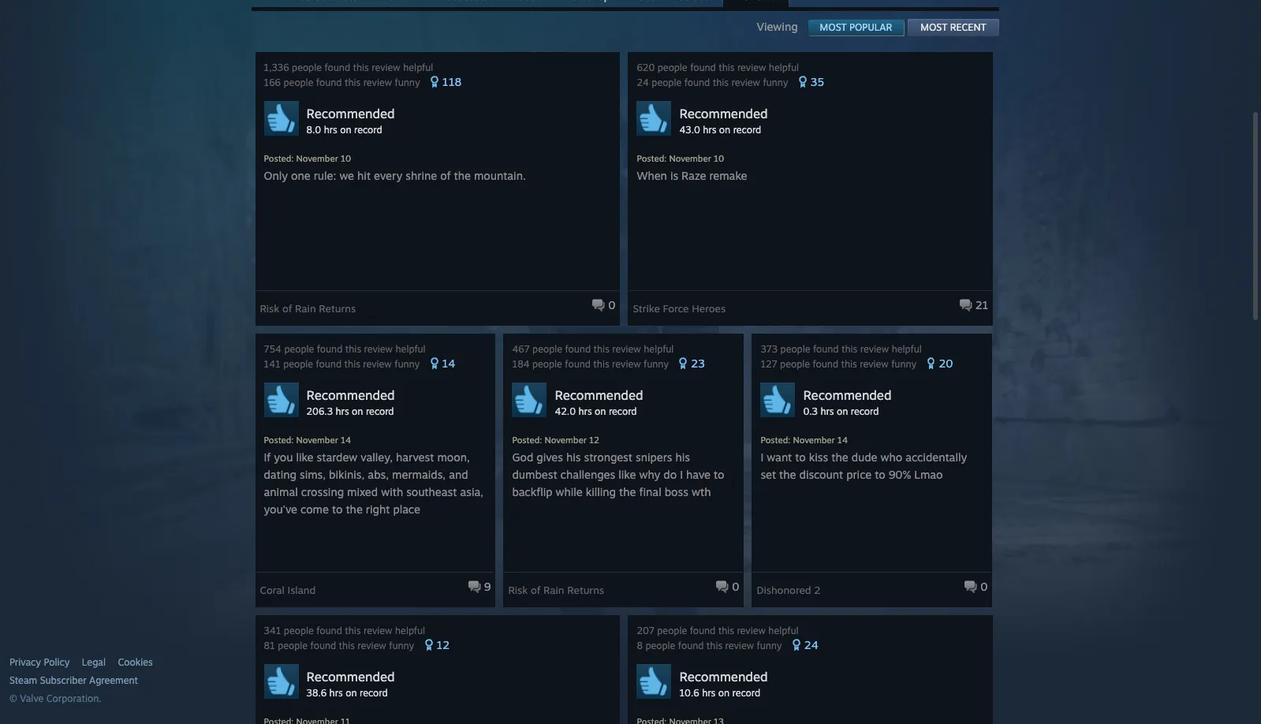 Task type: describe. For each thing, give the bounding box(es) containing it.
people right 373 at top right
[[781, 343, 811, 355]]

mermaids,
[[392, 468, 446, 481]]

corporation.
[[46, 693, 101, 705]]

recommended for strongest
[[555, 387, 644, 403]]

helpful for 24
[[769, 625, 799, 637]]

141
[[264, 358, 281, 370]]

23
[[692, 357, 705, 370]]

recommended 0.3 hrs on record
[[804, 387, 892, 417]]

the inside posted: november 10 only one rule: we hit every shrine of the mountain.
[[454, 169, 471, 182]]

90%
[[889, 468, 912, 481]]

recommended for kiss
[[804, 387, 892, 403]]

funny for 20
[[892, 358, 917, 370]]

cookies steam subscriber agreement © valve corporation.
[[9, 657, 153, 705]]

on for kiss
[[837, 406, 849, 417]]

341
[[264, 625, 281, 637]]

helpful for 20
[[892, 343, 922, 355]]

returns for strongest
[[568, 584, 604, 597]]

come
[[301, 503, 329, 516]]

38.6
[[307, 687, 327, 699]]

0 horizontal spatial 12
[[437, 638, 450, 652]]

people right "141"
[[283, 358, 313, 370]]

20
[[939, 357, 954, 370]]

cookies
[[118, 657, 153, 668]]

funny for 12
[[389, 640, 414, 652]]

to inside posted: november 14 if you like stardew valley, harvest moon, dating sims, bikinis, abs, mermaids, and animal crossing mixed with southeast asia, you've come to the right place
[[332, 503, 343, 516]]

to inside the posted: november 12 god gives his strongest snipers his dumbest challenges like why do i have to backflip while killing the final boss wth
[[714, 468, 725, 481]]

privacy policy link
[[9, 657, 70, 669]]

helpful for 35
[[769, 62, 799, 73]]

raze
[[682, 169, 707, 182]]

helpful for 23
[[644, 343, 674, 355]]

record for we
[[354, 124, 382, 136]]

crossing
[[301, 485, 344, 499]]

like inside posted: november 14 if you like stardew valley, harvest moon, dating sims, bikinis, abs, mermaids, and animal crossing mixed with southeast asia, you've come to the right place
[[296, 451, 314, 464]]

risk of rain returns for god gives his strongest snipers his dumbest challenges like why do i have to backflip while killing the final boss wth
[[509, 584, 604, 597]]

snipers
[[636, 451, 673, 464]]

is
[[671, 169, 679, 182]]

wth
[[692, 485, 711, 499]]

posted: for god
[[513, 435, 542, 446]]

and
[[449, 468, 468, 481]]

remake
[[710, 169, 748, 182]]

207 people found this review helpful 8 people found this review funny
[[637, 625, 799, 652]]

record inside recommended 38.6 hrs on record
[[360, 687, 388, 699]]

people right 1,336
[[292, 62, 322, 73]]

hrs for kiss
[[821, 406, 835, 417]]

have
[[687, 468, 711, 481]]

620
[[637, 62, 655, 73]]

most recent
[[921, 21, 987, 33]]

with
[[381, 485, 403, 499]]

620 people found this review helpful 24 people found this review funny
[[637, 62, 799, 88]]

why
[[640, 468, 661, 481]]

recommended 38.6 hrs on record
[[307, 669, 395, 699]]

accidentally
[[906, 451, 968, 464]]

bikinis,
[[329, 468, 365, 481]]

price
[[847, 468, 872, 481]]

coral
[[260, 584, 285, 597]]

risk of rain returns link for god gives his strongest snipers his dumbest challenges like why do i have to backflip while killing the final boss wth
[[509, 578, 604, 597]]

if
[[264, 451, 271, 464]]

most for most popular
[[820, 21, 847, 33]]

mixed
[[347, 485, 378, 499]]

on for remake
[[720, 124, 731, 136]]

challenges
[[561, 468, 616, 481]]

the down want
[[780, 468, 797, 481]]

helpful for 12
[[395, 625, 425, 637]]

most popular link
[[808, 19, 905, 36]]

0 for i want to kiss the dude who accidentally set the discount price to 90% lmao
[[981, 580, 988, 593]]

moon,
[[438, 451, 470, 464]]

privacy
[[9, 657, 41, 668]]

helpful for 118
[[403, 62, 433, 73]]

do
[[664, 468, 677, 481]]

to left 90%
[[875, 468, 886, 481]]

who
[[881, 451, 903, 464]]

1 horizontal spatial 14
[[442, 357, 456, 370]]

hrs for stardew
[[336, 406, 349, 417]]

helpful for 14
[[396, 343, 426, 355]]

valve
[[20, 693, 44, 705]]

mountain.
[[474, 169, 526, 182]]

recent
[[951, 21, 987, 33]]

want
[[767, 451, 793, 464]]

hit
[[358, 169, 371, 182]]

373 people found this review helpful 127 people found this review funny
[[761, 343, 922, 370]]

funny for 35
[[763, 77, 789, 88]]

8
[[637, 640, 643, 652]]

people right 341
[[284, 625, 314, 637]]

on for stardew
[[352, 406, 363, 417]]

while
[[556, 485, 583, 499]]

asia,
[[460, 485, 484, 499]]

funny for 14
[[395, 358, 420, 370]]

10 for remake
[[714, 153, 725, 164]]

backflip
[[513, 485, 553, 499]]

dishonored 2
[[757, 584, 821, 597]]

rule:
[[314, 169, 336, 182]]

sims,
[[300, 468, 326, 481]]

14 for i want to kiss the dude who accidentally set the discount price to 90% lmao
[[838, 435, 848, 446]]

cookies link
[[118, 657, 153, 669]]

most popular
[[820, 21, 893, 33]]

steam subscriber agreement link
[[9, 675, 247, 687]]

discount
[[800, 468, 844, 481]]

like inside the posted: november 12 god gives his strongest snipers his dumbest challenges like why do i have to backflip while killing the final boss wth
[[619, 468, 636, 481]]

coral island
[[260, 584, 316, 597]]

10.6
[[680, 687, 700, 699]]

funny for 118
[[395, 77, 420, 88]]

754
[[264, 343, 282, 355]]

people right 754
[[284, 343, 314, 355]]

dumbest
[[513, 468, 558, 481]]

467
[[513, 343, 530, 355]]

november for rule:
[[296, 153, 338, 164]]

lmao
[[915, 468, 943, 481]]

most for most recent
[[921, 21, 948, 33]]

legal
[[82, 657, 106, 668]]

record for stardew
[[366, 406, 394, 417]]

9
[[484, 580, 491, 593]]

people right 207
[[658, 625, 687, 637]]

the inside the posted: november 12 god gives his strongest snipers his dumbest challenges like why do i have to backflip while killing the final boss wth
[[619, 485, 636, 499]]

on inside recommended 10.6 hrs on record
[[719, 687, 730, 699]]

to left kiss
[[796, 451, 806, 464]]

recommended up the 38.6
[[307, 669, 395, 685]]

posted: for when
[[637, 153, 667, 164]]

animal
[[264, 485, 298, 499]]

dishonored 2 link
[[757, 578, 821, 597]]

heroes
[[692, 302, 726, 315]]

people down 620
[[652, 77, 682, 88]]

kiss
[[809, 451, 829, 464]]



Task type: vqa. For each thing, say whether or not it's contained in the screenshot.
14 corresponding to I want to kiss the dude who accidentally set the discount price to 90% Lmao
yes



Task type: locate. For each thing, give the bounding box(es) containing it.
helpful inside 341 people found this review helpful 81 people found this review funny
[[395, 625, 425, 637]]

on
[[340, 124, 352, 136], [720, 124, 731, 136], [352, 406, 363, 417], [595, 406, 606, 417], [837, 406, 849, 417], [346, 687, 357, 699], [719, 687, 730, 699]]

14 inside posted: november 14 if you like stardew valley, harvest moon, dating sims, bikinis, abs, mermaids, and animal crossing mixed with southeast asia, you've come to the right place
[[341, 435, 351, 446]]

rain up 754 people found this review helpful 141 people found this review funny
[[295, 302, 316, 315]]

posted: up only
[[264, 153, 294, 164]]

place
[[393, 503, 421, 516]]

policy
[[44, 657, 70, 668]]

hrs right 10.6
[[702, 687, 716, 699]]

166
[[264, 77, 281, 88]]

467 people found this review helpful 184 people found this review funny
[[513, 343, 674, 370]]

recommended 206.3 hrs on record
[[307, 387, 395, 417]]

only
[[264, 169, 288, 182]]

rain for only one rule: we hit every shrine of the mountain.
[[295, 302, 316, 315]]

21
[[976, 298, 989, 312]]

to
[[796, 451, 806, 464], [714, 468, 725, 481], [875, 468, 886, 481], [332, 503, 343, 516]]

record inside recommended 206.3 hrs on record
[[366, 406, 394, 417]]

©
[[9, 693, 17, 705]]

you
[[274, 451, 293, 464]]

0 horizontal spatial like
[[296, 451, 314, 464]]

43.0
[[680, 124, 701, 136]]

1 vertical spatial i
[[680, 468, 683, 481]]

0 horizontal spatial 24
[[637, 77, 649, 88]]

risk of rain returns link right 9
[[509, 578, 604, 597]]

when
[[637, 169, 667, 182]]

10 inside posted: november 10 only one rule: we hit every shrine of the mountain.
[[341, 153, 351, 164]]

risk of rain returns link up 754
[[260, 297, 356, 315]]

0 vertical spatial i
[[761, 451, 764, 464]]

strongest
[[584, 451, 633, 464]]

the inside posted: november 14 if you like stardew valley, harvest moon, dating sims, bikinis, abs, mermaids, and animal crossing mixed with southeast asia, you've come to the right place
[[346, 503, 363, 516]]

funny left 23
[[644, 358, 669, 370]]

posted: for i
[[761, 435, 791, 446]]

november for raze
[[670, 153, 712, 164]]

hrs inside recommended 38.6 hrs on record
[[330, 687, 343, 699]]

0 for only one rule: we hit every shrine of the mountain.
[[609, 298, 616, 312]]

hrs inside recommended 10.6 hrs on record
[[702, 687, 716, 699]]

people right 620
[[658, 62, 688, 73]]

35
[[811, 75, 825, 88]]

helpful inside 620 people found this review helpful 24 people found this review funny
[[769, 62, 799, 73]]

14 up price
[[838, 435, 848, 446]]

november inside posted: november 10 when is raze remake
[[670, 153, 712, 164]]

2 his from the left
[[676, 451, 690, 464]]

2 vertical spatial of
[[531, 584, 541, 597]]

127
[[761, 358, 778, 370]]

funny inside '207 people found this review helpful 8 people found this review funny'
[[757, 640, 782, 652]]

final
[[640, 485, 662, 499]]

14 left 184
[[442, 357, 456, 370]]

0 horizontal spatial i
[[680, 468, 683, 481]]

1 vertical spatial like
[[619, 468, 636, 481]]

set
[[761, 468, 777, 481]]

record inside recommended 10.6 hrs on record
[[733, 687, 761, 699]]

1 horizontal spatial i
[[761, 451, 764, 464]]

8.0
[[307, 124, 321, 136]]

10 up we
[[341, 153, 351, 164]]

recommended up 206.3
[[307, 387, 395, 403]]

funny for 23
[[644, 358, 669, 370]]

funny inside 754 people found this review helpful 141 people found this review funny
[[395, 358, 420, 370]]

november up kiss
[[793, 435, 835, 446]]

24
[[637, 77, 649, 88], [805, 638, 819, 652]]

helpful inside "373 people found this review helpful 127 people found this review funny"
[[892, 343, 922, 355]]

stardew
[[317, 451, 358, 464]]

people right the 166
[[284, 77, 314, 88]]

2 horizontal spatial of
[[531, 584, 541, 597]]

1,336
[[264, 62, 289, 73]]

42.0
[[555, 406, 576, 417]]

0 for god gives his strongest snipers his dumbest challenges like why do i have to backflip while killing the final boss wth
[[733, 580, 740, 593]]

0 horizontal spatial risk of rain returns
[[260, 302, 356, 315]]

hrs inside recommended 42.0 hrs on record
[[579, 406, 592, 417]]

funny inside 620 people found this review helpful 24 people found this review funny
[[763, 77, 789, 88]]

on inside recommended 42.0 hrs on record
[[595, 406, 606, 417]]

record up valley,
[[366, 406, 394, 417]]

helpful
[[403, 62, 433, 73], [769, 62, 799, 73], [396, 343, 426, 355], [644, 343, 674, 355], [892, 343, 922, 355], [395, 625, 425, 637], [769, 625, 799, 637]]

risk of rain returns
[[260, 302, 356, 315], [509, 584, 604, 597]]

1,336 people found this review helpful 166 people found this review funny
[[264, 62, 433, 88]]

rain for god gives his strongest snipers his dumbest challenges like why do i have to backflip while killing the final boss wth
[[544, 584, 565, 597]]

1 horizontal spatial risk of rain returns link
[[509, 578, 604, 597]]

754 people found this review helpful 141 people found this review funny
[[264, 343, 426, 370]]

every
[[374, 169, 403, 182]]

record up 'strongest'
[[609, 406, 637, 417]]

10 up remake
[[714, 153, 725, 164]]

1 vertical spatial of
[[283, 302, 292, 315]]

1 vertical spatial risk of rain returns
[[509, 584, 604, 597]]

to right the come
[[332, 503, 343, 516]]

recommended 10.6 hrs on record
[[680, 669, 768, 699]]

0 horizontal spatial risk of rain returns link
[[260, 297, 356, 315]]

0 horizontal spatial most
[[820, 21, 847, 33]]

november for to
[[793, 435, 835, 446]]

recommended 43.0 hrs on record
[[680, 106, 768, 136]]

hrs for strongest
[[579, 406, 592, 417]]

0 vertical spatial rain
[[295, 302, 316, 315]]

posted: for if
[[264, 435, 294, 446]]

shrine
[[406, 169, 437, 182]]

on inside recommended 0.3 hrs on record
[[837, 406, 849, 417]]

posted: up god
[[513, 435, 542, 446]]

legal link
[[82, 657, 106, 669]]

most left recent
[[921, 21, 948, 33]]

2 horizontal spatial 14
[[838, 435, 848, 446]]

posted: for only
[[264, 153, 294, 164]]

1 vertical spatial 24
[[805, 638, 819, 652]]

the down mixed
[[346, 503, 363, 516]]

1 horizontal spatial 10
[[714, 153, 725, 164]]

0
[[609, 298, 616, 312], [733, 580, 740, 593], [981, 580, 988, 593]]

1 horizontal spatial 12
[[589, 435, 600, 446]]

his up do at the bottom of the page
[[676, 451, 690, 464]]

81
[[264, 640, 275, 652]]

0 vertical spatial risk of rain returns
[[260, 302, 356, 315]]

14 up stardew
[[341, 435, 351, 446]]

funny down "dishonored"
[[757, 640, 782, 652]]

risk for god gives his strongest snipers his dumbest challenges like why do i have to backflip while killing the final boss wth
[[509, 584, 528, 597]]

right
[[366, 503, 390, 516]]

record right the 38.6
[[360, 687, 388, 699]]

helpful inside 1,336 people found this review helpful 166 people found this review funny
[[403, 62, 433, 73]]

like left why
[[619, 468, 636, 481]]

1 horizontal spatial risk of rain returns
[[509, 584, 604, 597]]

of for dumbest
[[531, 584, 541, 597]]

posted: inside posted: november 10 only one rule: we hit every shrine of the mountain.
[[264, 153, 294, 164]]

viewing
[[757, 20, 808, 33]]

hrs right 42.0
[[579, 406, 592, 417]]

1 horizontal spatial risk
[[509, 584, 528, 597]]

hrs right 8.0
[[324, 124, 338, 136]]

recommended up 42.0
[[555, 387, 644, 403]]

record inside recommended 43.0 hrs on record
[[734, 124, 762, 136]]

you've
[[264, 503, 298, 516]]

on inside recommended 43.0 hrs on record
[[720, 124, 731, 136]]

posted: up you
[[264, 435, 294, 446]]

record up hit
[[354, 124, 382, 136]]

posted: november 14 i want to kiss the dude who accidentally set the discount price to 90% lmao
[[761, 435, 968, 481]]

funny up recommended 206.3 hrs on record
[[395, 358, 420, 370]]

popular
[[850, 21, 893, 33]]

to right have
[[714, 468, 725, 481]]

1 vertical spatial rain
[[544, 584, 565, 597]]

helpful inside 754 people found this review helpful 141 people found this review funny
[[396, 343, 426, 355]]

of inside posted: november 10 only one rule: we hit every shrine of the mountain.
[[440, 169, 451, 182]]

funny inside "373 people found this review helpful 127 people found this review funny"
[[892, 358, 917, 370]]

posted: up when
[[637, 153, 667, 164]]

boss
[[665, 485, 689, 499]]

10 inside posted: november 10 when is raze remake
[[714, 153, 725, 164]]

november up stardew
[[296, 435, 338, 446]]

subscriber
[[40, 675, 87, 687]]

2 10 from the left
[[714, 153, 725, 164]]

14 inside posted: november 14 i want to kiss the dude who accidentally set the discount price to 90% lmao
[[838, 435, 848, 446]]

november up gives
[[545, 435, 587, 446]]

0 vertical spatial risk of rain returns link
[[260, 297, 356, 315]]

14 for if you like stardew valley, harvest moon, dating sims, bikinis, abs, mermaids, and animal crossing mixed with southeast asia, you've come to the right place
[[341, 435, 351, 446]]

recommended for remake
[[680, 106, 768, 122]]

risk of rain returns link for only one rule: we hit every shrine of the mountain.
[[260, 297, 356, 315]]

373
[[761, 343, 778, 355]]

on for we
[[340, 124, 352, 136]]

on right 0.3
[[837, 406, 849, 417]]

one
[[291, 169, 311, 182]]

november inside posted: november 10 only one rule: we hit every shrine of the mountain.
[[296, 153, 338, 164]]

0 horizontal spatial his
[[567, 451, 581, 464]]

12 inside the posted: november 12 god gives his strongest snipers his dumbest challenges like why do i have to backflip while killing the final boss wth
[[589, 435, 600, 446]]

returns for we
[[319, 302, 356, 315]]

on inside recommended 38.6 hrs on record
[[346, 687, 357, 699]]

0 horizontal spatial 14
[[341, 435, 351, 446]]

0 vertical spatial of
[[440, 169, 451, 182]]

most inside 'link'
[[921, 21, 948, 33]]

0 horizontal spatial 10
[[341, 153, 351, 164]]

funny left 118
[[395, 77, 420, 88]]

harvest
[[396, 451, 434, 464]]

1 most from the left
[[820, 21, 847, 33]]

0 vertical spatial 24
[[637, 77, 649, 88]]

i right do at the bottom of the page
[[680, 468, 683, 481]]

people right 467
[[533, 343, 563, 355]]

people
[[292, 62, 322, 73], [658, 62, 688, 73], [284, 77, 314, 88], [652, 77, 682, 88], [284, 343, 314, 355], [533, 343, 563, 355], [781, 343, 811, 355], [283, 358, 313, 370], [533, 358, 563, 370], [781, 358, 810, 370], [284, 625, 314, 637], [658, 625, 687, 637], [278, 640, 308, 652], [646, 640, 676, 652]]

the left mountain.
[[454, 169, 471, 182]]

1 horizontal spatial 0
[[733, 580, 740, 593]]

most left popular
[[820, 21, 847, 33]]

the left final
[[619, 485, 636, 499]]

hrs for we
[[324, 124, 338, 136]]

people right 127
[[781, 358, 810, 370]]

risk of rain returns up 754
[[260, 302, 356, 315]]

recommended
[[307, 106, 395, 122], [680, 106, 768, 122], [307, 387, 395, 403], [555, 387, 644, 403], [804, 387, 892, 403], [307, 669, 395, 685], [680, 669, 768, 685]]

funny left 35
[[763, 77, 789, 88]]

1 horizontal spatial 24
[[805, 638, 819, 652]]

people right 8
[[646, 640, 676, 652]]

hrs for remake
[[703, 124, 717, 136]]

1 horizontal spatial rain
[[544, 584, 565, 597]]

1 horizontal spatial returns
[[568, 584, 604, 597]]

funny for 24
[[757, 640, 782, 652]]

posted: november 14 if you like stardew valley, harvest moon, dating sims, bikinis, abs, mermaids, and animal crossing mixed with southeast asia, you've come to the right place
[[264, 435, 484, 516]]

1 vertical spatial risk
[[509, 584, 528, 597]]

posted: november 12 god gives his strongest snipers his dumbest challenges like why do i have to backflip while killing the final boss wth
[[513, 435, 725, 499]]

november up raze
[[670, 153, 712, 164]]

posted: up want
[[761, 435, 791, 446]]

november inside posted: november 14 i want to kiss the dude who accidentally set the discount price to 90% lmao
[[793, 435, 835, 446]]

hrs inside recommended 0.3 hrs on record
[[821, 406, 835, 417]]

dishonored
[[757, 584, 812, 597]]

funny inside 341 people found this review helpful 81 people found this review funny
[[389, 640, 414, 652]]

strike force heroes
[[633, 302, 726, 315]]

0 horizontal spatial of
[[283, 302, 292, 315]]

0 vertical spatial 12
[[589, 435, 600, 446]]

posted: november 10 when is raze remake
[[637, 153, 748, 182]]

rain right 9
[[544, 584, 565, 597]]

0 vertical spatial like
[[296, 451, 314, 464]]

recommended down 1,336 people found this review helpful 166 people found this review funny
[[307, 106, 395, 122]]

1 vertical spatial returns
[[568, 584, 604, 597]]

i left want
[[761, 451, 764, 464]]

risk right 9
[[509, 584, 528, 597]]

people right 81
[[278, 640, 308, 652]]

0 horizontal spatial rain
[[295, 302, 316, 315]]

the right kiss
[[832, 451, 849, 464]]

strike
[[633, 302, 660, 315]]

0 horizontal spatial risk
[[260, 302, 280, 315]]

helpful inside 467 people found this review helpful 184 people found this review funny
[[644, 343, 674, 355]]

on right 8.0
[[340, 124, 352, 136]]

on inside recommended 8.0 hrs on record
[[340, 124, 352, 136]]

abs,
[[368, 468, 389, 481]]

10 for we
[[341, 153, 351, 164]]

november
[[296, 153, 338, 164], [670, 153, 712, 164], [296, 435, 338, 446], [545, 435, 587, 446], [793, 435, 835, 446]]

posted: inside the posted: november 12 god gives his strongest snipers his dumbest challenges like why do i have to backflip while killing the final boss wth
[[513, 435, 542, 446]]

of for shrine
[[283, 302, 292, 315]]

privacy policy
[[9, 657, 70, 668]]

1 horizontal spatial his
[[676, 451, 690, 464]]

hrs right 0.3
[[821, 406, 835, 417]]

0.3
[[804, 406, 818, 417]]

of right 9
[[531, 584, 541, 597]]

record for kiss
[[851, 406, 879, 417]]

0 vertical spatial returns
[[319, 302, 356, 315]]

recommended 8.0 hrs on record
[[307, 106, 395, 136]]

1 vertical spatial 12
[[437, 638, 450, 652]]

record right 10.6
[[733, 687, 761, 699]]

coral island link
[[260, 578, 316, 597]]

recommended down "373 people found this review helpful 127 people found this review funny"
[[804, 387, 892, 403]]

hrs right the 38.6
[[330, 687, 343, 699]]

record inside recommended 0.3 hrs on record
[[851, 406, 879, 417]]

funny inside 1,336 people found this review helpful 166 people found this review funny
[[395, 77, 420, 88]]

on right 10.6
[[719, 687, 730, 699]]

funny up recommended 38.6 hrs on record
[[389, 640, 414, 652]]

118
[[443, 75, 462, 88]]

most recent link
[[908, 19, 999, 36]]

0 horizontal spatial returns
[[319, 302, 356, 315]]

hrs inside recommended 43.0 hrs on record
[[703, 124, 717, 136]]

0 vertical spatial risk
[[260, 302, 280, 315]]

of up 754 people found this review helpful 141 people found this review funny
[[283, 302, 292, 315]]

184
[[513, 358, 530, 370]]

risk of rain returns for only one rule: we hit every shrine of the mountain.
[[260, 302, 356, 315]]

i inside posted: november 14 i want to kiss the dude who accidentally set the discount price to 90% lmao
[[761, 451, 764, 464]]

i inside the posted: november 12 god gives his strongest snipers his dumbest challenges like why do i have to backflip while killing the final boss wth
[[680, 468, 683, 481]]

record up "dude"
[[851, 406, 879, 417]]

funny left 20
[[892, 358, 917, 370]]

risk for only one rule: we hit every shrine of the mountain.
[[260, 302, 280, 315]]

on right 206.3
[[352, 406, 363, 417]]

like up sims,
[[296, 451, 314, 464]]

record for remake
[[734, 124, 762, 136]]

on for strongest
[[595, 406, 606, 417]]

people right 184
[[533, 358, 563, 370]]

helpful inside '207 people found this review helpful 8 people found this review funny'
[[769, 625, 799, 637]]

agreement
[[89, 675, 138, 687]]

hrs inside recommended 8.0 hrs on record
[[324, 124, 338, 136]]

1 10 from the left
[[341, 153, 351, 164]]

1 horizontal spatial most
[[921, 21, 948, 33]]

of right shrine
[[440, 169, 451, 182]]

10
[[341, 153, 351, 164], [714, 153, 725, 164]]

risk up 754
[[260, 302, 280, 315]]

hrs inside recommended 206.3 hrs on record
[[336, 406, 349, 417]]

posted: inside posted: november 10 when is raze remake
[[637, 153, 667, 164]]

recommended up 10.6
[[680, 669, 768, 685]]

november inside the posted: november 12 god gives his strongest snipers his dumbest challenges like why do i have to backflip while killing the final boss wth
[[545, 435, 587, 446]]

on right the 38.6
[[346, 687, 357, 699]]

recommended up 43.0
[[680, 106, 768, 122]]

record inside recommended 8.0 hrs on record
[[354, 124, 382, 136]]

november up rule:
[[296, 153, 338, 164]]

posted: inside posted: november 14 if you like stardew valley, harvest moon, dating sims, bikinis, abs, mermaids, and animal crossing mixed with southeast asia, you've come to the right place
[[264, 435, 294, 446]]

hrs right 43.0
[[703, 124, 717, 136]]

1 horizontal spatial of
[[440, 169, 451, 182]]

risk of rain returns right 9
[[509, 584, 604, 597]]

of
[[440, 169, 451, 182], [283, 302, 292, 315], [531, 584, 541, 597]]

2 most from the left
[[921, 21, 948, 33]]

on right 43.0
[[720, 124, 731, 136]]

24 down 620
[[637, 77, 649, 88]]

funny inside 467 people found this review helpful 184 people found this review funny
[[644, 358, 669, 370]]

on inside recommended 206.3 hrs on record
[[352, 406, 363, 417]]

steam
[[9, 675, 37, 687]]

i
[[761, 451, 764, 464], [680, 468, 683, 481]]

recommended for we
[[307, 106, 395, 122]]

posted:
[[264, 153, 294, 164], [637, 153, 667, 164], [264, 435, 294, 446], [513, 435, 542, 446], [761, 435, 791, 446]]

record for strongest
[[609, 406, 637, 417]]

206.3
[[307, 406, 333, 417]]

on right 42.0
[[595, 406, 606, 417]]

1 vertical spatial risk of rain returns link
[[509, 578, 604, 597]]

november for his
[[545, 435, 587, 446]]

0 horizontal spatial 0
[[609, 298, 616, 312]]

1 horizontal spatial like
[[619, 468, 636, 481]]

his up the challenges
[[567, 451, 581, 464]]

recommended for stardew
[[307, 387, 395, 403]]

hrs right 206.3
[[336, 406, 349, 417]]

review
[[372, 62, 401, 73], [738, 62, 767, 73], [364, 77, 392, 88], [732, 77, 761, 88], [364, 343, 393, 355], [613, 343, 641, 355], [861, 343, 890, 355], [363, 358, 392, 370], [612, 358, 641, 370], [860, 358, 889, 370], [364, 625, 393, 637], [737, 625, 766, 637], [358, 640, 387, 652], [726, 640, 754, 652]]

record inside recommended 42.0 hrs on record
[[609, 406, 637, 417]]

force
[[663, 302, 689, 315]]

1 his from the left
[[567, 451, 581, 464]]

24 down 2
[[805, 638, 819, 652]]

24 inside 620 people found this review helpful 24 people found this review funny
[[637, 77, 649, 88]]

record up remake
[[734, 124, 762, 136]]

november for like
[[296, 435, 338, 446]]

posted: inside posted: november 14 i want to kiss the dude who accidentally set the discount price to 90% lmao
[[761, 435, 791, 446]]

2 horizontal spatial 0
[[981, 580, 988, 593]]

funny
[[395, 77, 420, 88], [763, 77, 789, 88], [395, 358, 420, 370], [644, 358, 669, 370], [892, 358, 917, 370], [389, 640, 414, 652], [757, 640, 782, 652]]

november inside posted: november 14 if you like stardew valley, harvest moon, dating sims, bikinis, abs, mermaids, and animal crossing mixed with southeast asia, you've come to the right place
[[296, 435, 338, 446]]



